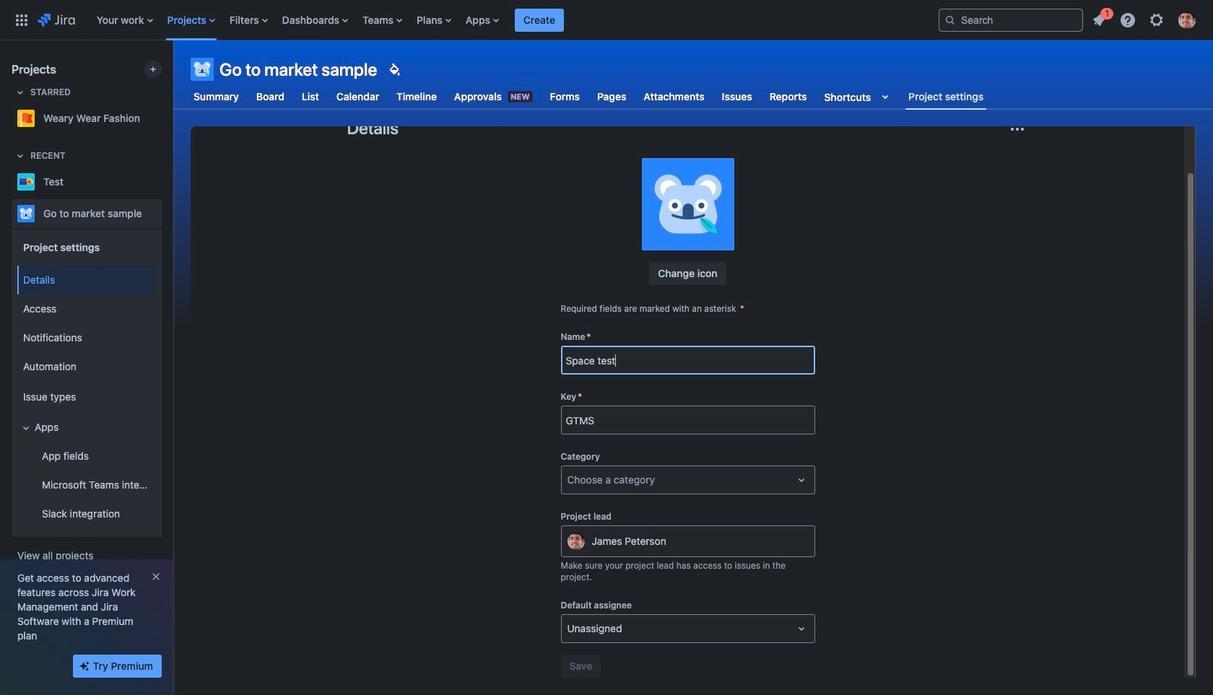 Task type: vqa. For each thing, say whether or not it's contained in the screenshot.
"More" image
yes



Task type: describe. For each thing, give the bounding box(es) containing it.
help image
[[1120, 11, 1137, 29]]

1 group from the top
[[14, 228, 156, 537]]

0 horizontal spatial list item
[[515, 0, 564, 40]]

0 horizontal spatial list
[[89, 0, 928, 40]]

collapse recent projects image
[[12, 147, 29, 165]]

remove from starred image
[[157, 110, 175, 127]]

Search field
[[939, 8, 1084, 31]]

project avatar image
[[642, 158, 734, 251]]

expand image
[[17, 420, 35, 437]]

1 add to starred image from the top
[[157, 173, 175, 191]]

2 group from the top
[[14, 261, 156, 533]]

2 open image from the top
[[793, 621, 810, 638]]

2 add to starred image from the top
[[157, 205, 175, 222]]



Task type: locate. For each thing, give the bounding box(es) containing it.
primary element
[[9, 0, 928, 40]]

more image
[[1009, 121, 1026, 138]]

list
[[89, 0, 928, 40], [1086, 5, 1205, 33]]

None field
[[562, 348, 814, 374], [562, 407, 814, 433], [562, 348, 814, 374], [562, 407, 814, 433]]

None text field
[[567, 473, 570, 488]]

None search field
[[939, 8, 1084, 31]]

settings image
[[1149, 11, 1166, 29]]

None text field
[[567, 622, 570, 636]]

create project image
[[147, 64, 159, 75]]

banner
[[0, 0, 1214, 40]]

group
[[14, 228, 156, 537], [14, 261, 156, 533]]

1 open image from the top
[[793, 472, 810, 489]]

add to starred image
[[157, 173, 175, 191], [157, 205, 175, 222]]

0 vertical spatial open image
[[793, 472, 810, 489]]

jira image
[[38, 11, 75, 29], [38, 11, 75, 29]]

1 vertical spatial add to starred image
[[157, 205, 175, 222]]

list item
[[515, 0, 564, 40], [1086, 5, 1114, 31]]

search image
[[945, 14, 956, 26]]

close premium upgrade banner image
[[150, 571, 162, 583]]

set project background image
[[386, 61, 403, 78]]

notifications image
[[1091, 11, 1108, 29]]

1 horizontal spatial list
[[1086, 5, 1205, 33]]

open image
[[793, 472, 810, 489], [793, 621, 810, 638]]

collapse starred projects image
[[12, 84, 29, 101]]

tab list
[[182, 84, 996, 110]]

sidebar navigation image
[[157, 58, 189, 87]]

1 vertical spatial open image
[[793, 621, 810, 638]]

your profile and settings image
[[1179, 11, 1196, 29]]

appswitcher icon image
[[13, 11, 30, 29]]

1 horizontal spatial list item
[[1086, 5, 1114, 31]]

0 vertical spatial add to starred image
[[157, 173, 175, 191]]



